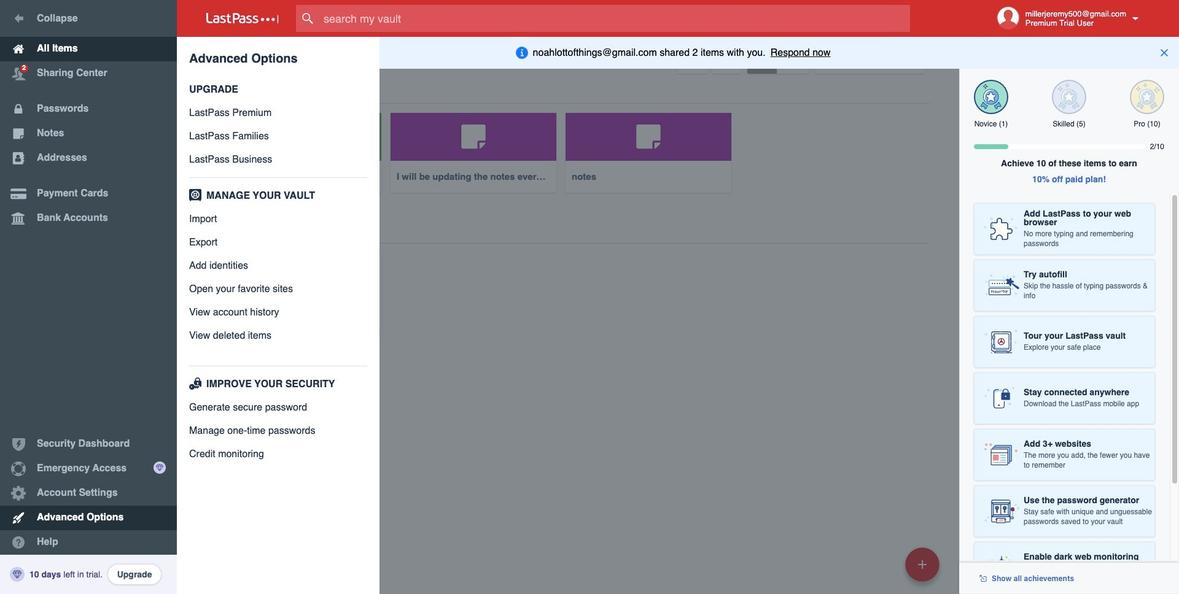 Task type: locate. For each thing, give the bounding box(es) containing it.
vault options navigation
[[177, 37, 960, 74]]

search my vault text field
[[296, 5, 935, 32]]

lastpass image
[[206, 13, 279, 24]]



Task type: describe. For each thing, give the bounding box(es) containing it.
new item image
[[919, 561, 927, 569]]

improve your security image
[[187, 378, 204, 390]]

manage your vault image
[[187, 189, 204, 202]]

Search search field
[[296, 5, 935, 32]]

main navigation navigation
[[0, 0, 177, 595]]

new item navigation
[[901, 544, 947, 595]]



Task type: vqa. For each thing, say whether or not it's contained in the screenshot.
search my vault text field at the top of the page
yes



